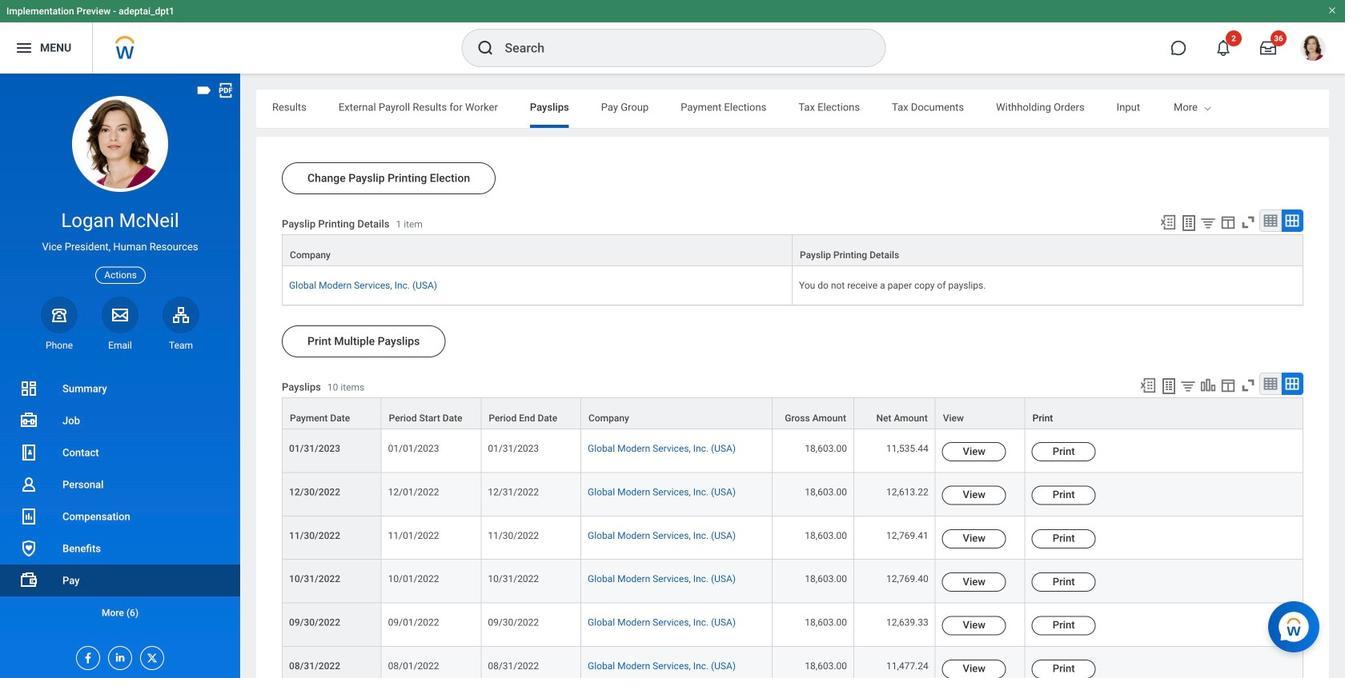 Task type: describe. For each thing, give the bounding box(es) containing it.
search image
[[476, 38, 495, 58]]

2 click to view/edit grid preferences image from the top
[[1219, 377, 1237, 395]]

phone image
[[48, 306, 70, 325]]

3 row from the top
[[282, 398, 1304, 430]]

9 row from the top
[[282, 648, 1304, 679]]

navigation pane region
[[0, 74, 240, 679]]

compensation image
[[19, 508, 38, 527]]

contact image
[[19, 444, 38, 463]]

phone logan mcneil element
[[41, 339, 78, 352]]

export to worksheets image
[[1179, 214, 1199, 233]]

facebook image
[[77, 648, 94, 665]]

view team image
[[171, 306, 191, 325]]

7 row from the top
[[282, 561, 1304, 604]]

fullscreen image
[[1239, 214, 1257, 231]]

5 row from the top
[[282, 474, 1304, 517]]

toolbar for 1st row from the top
[[1152, 210, 1304, 235]]

pay image
[[19, 572, 38, 591]]

expand table image for 1st the "table" icon from the bottom
[[1284, 376, 1300, 392]]

8 row from the top
[[282, 604, 1304, 648]]



Task type: vqa. For each thing, say whether or not it's contained in the screenshot.
topmost the Learning
no



Task type: locate. For each thing, give the bounding box(es) containing it.
export to worksheets image
[[1159, 377, 1179, 396]]

linkedin image
[[109, 648, 127, 665]]

justify image
[[14, 38, 34, 58]]

2 expand table image from the top
[[1284, 376, 1300, 392]]

expand table image
[[1284, 213, 1300, 229], [1284, 376, 1300, 392]]

1 vertical spatial table image
[[1263, 376, 1279, 392]]

export to excel image for export to worksheets icon
[[1139, 377, 1157, 395]]

0 vertical spatial toolbar
[[1152, 210, 1304, 235]]

click to view/edit grid preferences image left fullscreen image
[[1219, 214, 1237, 231]]

team logan mcneil element
[[163, 339, 199, 352]]

email logan mcneil element
[[102, 339, 139, 352]]

expand table image right fullscreen icon
[[1284, 376, 1300, 392]]

0 vertical spatial expand table image
[[1284, 213, 1300, 229]]

6 row from the top
[[282, 517, 1304, 561]]

1 vertical spatial click to view/edit grid preferences image
[[1219, 377, 1237, 395]]

1 row from the top
[[282, 235, 1304, 267]]

profile logan mcneil image
[[1300, 35, 1326, 64]]

click to view/edit grid preferences image left fullscreen icon
[[1219, 377, 1237, 395]]

export to excel image left export to worksheets icon
[[1139, 377, 1157, 395]]

table image right fullscreen icon
[[1263, 376, 1279, 392]]

select to filter grid data image
[[1179, 378, 1197, 395]]

1 click to view/edit grid preferences image from the top
[[1219, 214, 1237, 231]]

tab list
[[256, 90, 1345, 128]]

Search Workday  search field
[[505, 30, 852, 66]]

2 row from the top
[[282, 267, 1304, 306]]

expand table image right fullscreen image
[[1284, 213, 1300, 229]]

export to excel image for export to worksheets image
[[1159, 214, 1177, 231]]

1 vertical spatial toolbar
[[1132, 373, 1304, 398]]

summary image
[[19, 380, 38, 399]]

select to filter grid data image
[[1199, 215, 1217, 231]]

tag image
[[195, 82, 213, 99]]

close environment banner image
[[1328, 6, 1337, 15]]

1 expand table image from the top
[[1284, 213, 1300, 229]]

1 vertical spatial expand table image
[[1284, 376, 1300, 392]]

4 row from the top
[[282, 430, 1304, 474]]

personal image
[[19, 476, 38, 495]]

benefits image
[[19, 540, 38, 559]]

2 table image from the top
[[1263, 376, 1279, 392]]

job image
[[19, 412, 38, 431]]

notifications large image
[[1215, 40, 1231, 56]]

column header
[[282, 235, 793, 267]]

1 vertical spatial export to excel image
[[1139, 377, 1157, 395]]

table image
[[1263, 213, 1279, 229], [1263, 376, 1279, 392]]

1 table image from the top
[[1263, 213, 1279, 229]]

1 horizontal spatial export to excel image
[[1159, 214, 1177, 231]]

table image right fullscreen image
[[1263, 213, 1279, 229]]

expand table image for second the "table" icon from the bottom of the page
[[1284, 213, 1300, 229]]

fullscreen image
[[1239, 377, 1257, 395]]

click to view/edit grid preferences image
[[1219, 214, 1237, 231], [1219, 377, 1237, 395]]

toolbar for 3rd row from the top
[[1132, 373, 1304, 398]]

0 vertical spatial table image
[[1263, 213, 1279, 229]]

view printable version (pdf) image
[[217, 82, 235, 99]]

toolbar
[[1152, 210, 1304, 235], [1132, 373, 1304, 398]]

0 vertical spatial click to view/edit grid preferences image
[[1219, 214, 1237, 231]]

x image
[[141, 648, 159, 665]]

banner
[[0, 0, 1345, 74]]

row
[[282, 235, 1304, 267], [282, 267, 1304, 306], [282, 398, 1304, 430], [282, 430, 1304, 474], [282, 474, 1304, 517], [282, 517, 1304, 561], [282, 561, 1304, 604], [282, 604, 1304, 648], [282, 648, 1304, 679]]

mail image
[[110, 306, 130, 325]]

list
[[0, 373, 240, 629]]

inbox large image
[[1260, 40, 1276, 56]]

export to excel image
[[1159, 214, 1177, 231], [1139, 377, 1157, 395]]

0 horizontal spatial export to excel image
[[1139, 377, 1157, 395]]

0 vertical spatial export to excel image
[[1159, 214, 1177, 231]]

export to excel image left export to worksheets image
[[1159, 214, 1177, 231]]



